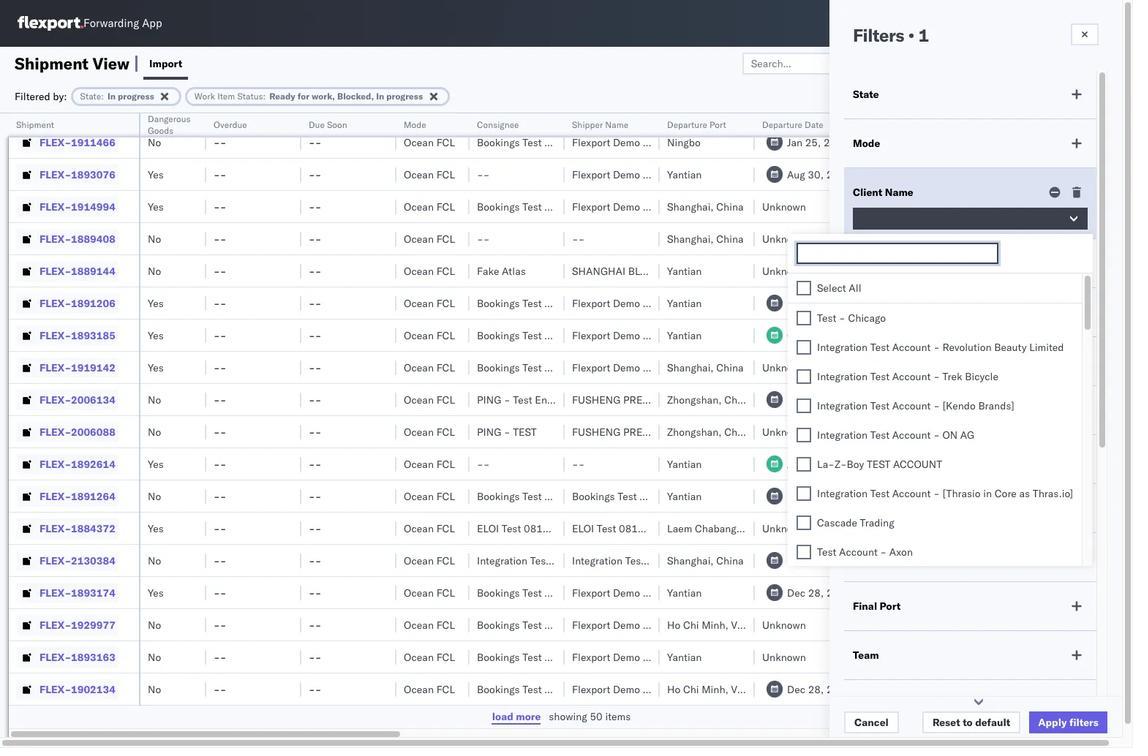 Task type: vqa. For each thing, say whether or not it's contained in the screenshot.


Task type: describe. For each thing, give the bounding box(es) containing it.
flex- for 1892614
[[40, 458, 71, 471]]

1 eloi test 081801 from the left
[[477, 522, 562, 536]]

dec for jan 16, 2023 pst
[[788, 297, 806, 310]]

dec 30, 2022 pst
[[956, 104, 1042, 117]]

long be for yantian
[[1100, 329, 1134, 342]]

flex-2130384 button
[[16, 551, 118, 571]]

0 vertical spatial test
[[513, 426, 537, 439]]

flex-1911466 button
[[16, 132, 118, 153]]

4 resize handle column header from the left
[[379, 113, 397, 749]]

los ang for 1891206
[[1100, 297, 1134, 310]]

dec 28, 2022 pst for yantian
[[788, 587, 873, 600]]

2 eloi test 081801 from the left
[[572, 522, 657, 536]]

integration for integration test account - revolution beauty limited
[[818, 341, 868, 354]]

dangerous goods button
[[141, 111, 201, 137]]

ho for los ang
[[668, 683, 681, 697]]

as
[[1020, 488, 1031, 501]]

1 vertical spatial mode
[[854, 137, 881, 150]]

filters
[[1070, 717, 1100, 730]]

24, for 2022
[[809, 555, 825, 568]]

flexport demo shipper co. for oct 03, 2023 pdt
[[572, 329, 696, 342]]

co. for dec 13, 2022 pst
[[682, 297, 696, 310]]

bicycle
[[966, 370, 999, 384]]

fusheng precision co., ltd for ping - test
[[572, 426, 722, 439]]

ang for flex-1815384
[[1119, 104, 1134, 117]]

yes for flex-1893174
[[148, 587, 164, 600]]

1893076
[[71, 168, 116, 181]]

in
[[984, 488, 993, 501]]

1929977
[[71, 619, 116, 632]]

14,
[[976, 393, 992, 407]]

zhongshan, for ping - test entity
[[668, 393, 722, 407]]

pst up oct 04, 2023 pdt
[[1021, 297, 1039, 310]]

flex-1889144
[[40, 265, 116, 278]]

0 vertical spatial jan 16, 2023 pst
[[956, 297, 1039, 310]]

24, for 2023
[[974, 683, 990, 697]]

2023 up dec 16, 2022 pst
[[824, 458, 850, 471]]

pst down departure date button
[[852, 136, 870, 149]]

demo for 1893163
[[613, 651, 641, 664]]

[thrasio
[[943, 488, 981, 501]]

0 vertical spatial 16,
[[974, 297, 990, 310]]

yes for flex-1893076
[[148, 168, 164, 181]]

blocked,
[[337, 90, 374, 101]]

jan 13, 2023 pst
[[956, 587, 1039, 600]]

arrival date button
[[924, 116, 1078, 131]]

2 : from the left
[[263, 90, 266, 101]]

flex-1893185 button
[[16, 325, 118, 346]]

select
[[818, 282, 847, 295]]

4 co. from the top
[[682, 200, 696, 213]]

2 in from the left
[[376, 90, 385, 101]]

state for state : in progress
[[80, 90, 101, 101]]

shipment button
[[9, 116, 124, 131]]

thailand
[[743, 522, 783, 536]]

31, for jan
[[974, 555, 990, 568]]

ocean for 1889144
[[404, 265, 434, 278]]

fcl for flex-1911466
[[437, 136, 455, 149]]

zhongshan, china for ping - test entity
[[668, 393, 752, 407]]

los for flex-1893163
[[1100, 651, 1116, 664]]

1 vertical spatial jan 16, 2023 pst
[[788, 458, 870, 471]]

fcl for flex-1884372
[[437, 522, 455, 536]]

1919142
[[71, 361, 116, 374]]

7 flexport demo shipper co. from the top
[[572, 361, 696, 374]]

forwarding app link
[[18, 16, 162, 31]]

2 081801 from the left
[[619, 522, 657, 536]]

ocean fcl for flex-1893185
[[404, 329, 455, 342]]

pst up final port
[[855, 587, 873, 600]]

shipper inside button
[[572, 119, 603, 130]]

1 in from the left
[[108, 90, 116, 101]]

ocean fcl for flex-1902134
[[404, 683, 455, 697]]

los ang for 1892614
[[1100, 458, 1134, 471]]

ang for flex-1914994
[[1119, 200, 1134, 213]]

consignee button
[[470, 116, 551, 131]]

yantian for dec 28, 2022 pst
[[668, 587, 702, 600]]

entity
[[535, 393, 563, 407]]

ocean for 1914994
[[404, 200, 434, 213]]

9 yantian from the top
[[668, 651, 702, 664]]

flex- for 1893076
[[40, 168, 71, 181]]

more
[[516, 711, 541, 724]]

ang for flex-1891264
[[1119, 490, 1134, 503]]

jan 24, 2023 pst
[[956, 683, 1039, 697]]

los ang for 1914994
[[1100, 200, 1134, 213]]

due
[[309, 119, 325, 130]]

2023 down test - chicago
[[826, 329, 851, 342]]

25,
[[806, 136, 822, 149]]

bookings test consignee for flex-1893185
[[477, 329, 594, 342]]

2023 down departure date button
[[824, 136, 850, 149]]

bookings for flex-1891264
[[477, 490, 520, 503]]

4 flexport demo shipper co. from the top
[[572, 200, 696, 213]]

1893163
[[71, 651, 116, 664]]

resize handle column header for consignee
[[548, 113, 565, 749]]

3 yantian from the top
[[668, 265, 702, 278]]

1 progress from the left
[[118, 90, 154, 101]]

1914994
[[71, 200, 116, 213]]

reset
[[933, 717, 961, 730]]

to
[[963, 717, 973, 730]]

shipper for flex-1902134
[[643, 683, 679, 697]]

demo for 1919142
[[613, 361, 641, 374]]

brands]
[[979, 400, 1015, 413]]

shipper for flex-1893076
[[643, 168, 679, 181]]

os
[[1092, 18, 1107, 29]]

ocean fcl for flex-1891206
[[404, 297, 455, 310]]

ho chi minh, vietnam for los ang
[[668, 683, 770, 697]]

items
[[606, 711, 631, 724]]

17:30
[[1021, 555, 1049, 568]]

departure down integration test account - on ag at the right bottom of the page
[[854, 453, 904, 466]]

Search... text field
[[743, 52, 902, 74]]

0 horizontal spatial arrival date
[[854, 551, 913, 564]]

1 : from the left
[[101, 90, 104, 101]]

los for flex-1902134
[[1100, 683, 1116, 697]]

ocean for 2130384
[[404, 555, 434, 568]]

pst right brands] at the bottom right
[[1023, 393, 1041, 407]]

bookings test consignee for flex-1919142
[[477, 361, 594, 374]]

•
[[909, 24, 915, 46]]

1 horizontal spatial departure port
[[854, 404, 927, 417]]

flex-2130384
[[40, 555, 116, 568]]

2006134
[[71, 393, 116, 407]]

yes for flex-1891206
[[148, 297, 164, 310]]

flex- for 1891206
[[40, 297, 71, 310]]

1902134
[[71, 683, 116, 697]]

jan 25, 2023 pst
[[788, 136, 870, 149]]

los for flex-1892614
[[1100, 458, 1116, 471]]

forwarding
[[83, 16, 139, 30]]

yantian for dec 09, 2022 pst
[[668, 104, 702, 117]]

arrival port
[[854, 502, 911, 515]]

departure inside button
[[763, 119, 803, 130]]

shipper name inside button
[[572, 119, 629, 130]]

shipment for shipment view
[[15, 53, 89, 74]]

integration test account - on ag
[[818, 429, 975, 442]]

los ang for 1902134
[[1100, 683, 1134, 697]]

work,
[[312, 90, 335, 101]]

50
[[590, 711, 603, 724]]

2 eloi from the left
[[572, 522, 595, 536]]

by:
[[53, 90, 67, 103]]

flex-1893076
[[40, 168, 116, 181]]

fake atlas
[[477, 265, 526, 278]]

3 resize handle column header from the left
[[284, 113, 302, 749]]

vietnam for los ang
[[732, 683, 770, 697]]

jan left 25,
[[788, 136, 803, 149]]

co. for dec 28, 2022 pst
[[682, 587, 696, 600]]

bookings for flex-1893174
[[477, 587, 520, 600]]

pst down 17:30
[[1021, 587, 1039, 600]]

2023 left as at the right bottom of page
[[995, 490, 1020, 503]]

los for flex-1889408
[[1100, 232, 1116, 246]]

demo for 1929977
[[613, 619, 641, 632]]

apply
[[1039, 717, 1068, 730]]

feb for feb 14, 2023 pst
[[956, 393, 973, 407]]

flex-2006134 button
[[16, 390, 118, 410]]

dangerous goods
[[148, 113, 191, 136]]

shanghai, china for flex-2130384
[[668, 555, 744, 568]]

1 081801 from the left
[[524, 522, 562, 536]]

client name
[[854, 186, 914, 199]]

flex- for 1889408
[[40, 232, 71, 246]]

pst right 'z-'
[[852, 458, 870, 471]]

date down dec 30, 2022 pst
[[959, 119, 978, 130]]

fusheng precision co., ltd for ping - test entity
[[572, 393, 722, 407]]

9 flexport demo shipper co. from the top
[[572, 651, 696, 664]]

flex- for 1919142
[[40, 361, 71, 374]]

30, for 2022
[[977, 104, 993, 117]]

import
[[149, 57, 182, 70]]

flexport demo shipper co. for aug 30, 2023 pdt
[[572, 168, 696, 181]]

zhongshan, china for ping - test
[[668, 426, 752, 439]]

bookings for flex-1902134
[[477, 683, 520, 697]]

fcl for flex-2130384
[[437, 555, 455, 568]]

flex- for 2006134
[[40, 393, 71, 407]]

flexport demo shipper (vietnam) for rotterd
[[572, 619, 733, 632]]

1 eloi from the left
[[477, 522, 499, 536]]

ocean fcl for flex-1892614
[[404, 458, 455, 471]]

flexport for 1902134
[[572, 683, 611, 697]]

precision for ping - test entity
[[624, 393, 678, 407]]

state : in progress
[[80, 90, 154, 101]]

integration for integration test account - [kendo brands]
[[818, 400, 868, 413]]

flex-1815384 button
[[16, 100, 118, 120]]

shanghai
[[572, 265, 626, 278]]

cancel button
[[845, 712, 900, 734]]

fusheng for ping - test
[[572, 426, 621, 439]]

2023 down jan 25, 2023 pst
[[827, 168, 852, 181]]

ping for ping - test entity
[[477, 393, 502, 407]]

fcl for flex-1893174
[[437, 587, 455, 600]]

pst up aug 31, 2023 pdt at the right of the page
[[1024, 104, 1042, 117]]

2023 down jan 31, 2023 17:30 pst
[[993, 587, 1018, 600]]

chicago
[[849, 312, 886, 325]]

pst right 09,
[[855, 104, 873, 117]]

1 horizontal spatial test
[[867, 458, 891, 471]]

ang for flex-1902134
[[1119, 683, 1134, 697]]

shipper for flex-1891264
[[640, 490, 676, 503]]

os button
[[1083, 7, 1116, 40]]

no for flex-1891264
[[148, 490, 161, 503]]

showing
[[549, 711, 588, 724]]

fcl for flex-1893163
[[437, 651, 455, 664]]

name inside button
[[606, 119, 629, 130]]

thras.io]
[[1033, 488, 1074, 501]]

ready
[[270, 90, 296, 101]]

flexport demo shipper co. for dec 09, 2022 pst
[[572, 104, 696, 117]]

2023 up oct 04, 2023 pdt
[[993, 297, 1018, 310]]

rotterd for shanghai, china
[[1100, 555, 1134, 568]]

flex-1893174 button
[[16, 583, 118, 604]]

no for flex-1815384
[[148, 104, 161, 117]]

fcl for flex-1902134
[[437, 683, 455, 697]]

feb 22, 2023 pst
[[956, 490, 1041, 503]]

yantian for dec 13, 2022 pst
[[668, 297, 702, 310]]

filtered
[[15, 90, 50, 103]]

resize handle column header for shipper name
[[643, 113, 660, 749]]

pst right 10:00 on the right of the page
[[887, 555, 905, 568]]

departure up integration test account - on ag at the right bottom of the page
[[854, 404, 904, 417]]

final por
[[1100, 119, 1134, 130]]

account for on
[[893, 429, 932, 442]]

los for flex-1891206
[[1100, 297, 1116, 310]]

item
[[218, 90, 235, 101]]

flex-1914994
[[40, 200, 116, 213]]

pst up chicago
[[855, 297, 873, 310]]

2006088
[[71, 426, 116, 439]]

fake
[[477, 265, 500, 278]]

1 horizontal spatial departure date
[[854, 453, 930, 466]]

phoenix
[[1100, 426, 1134, 439]]

mode button
[[397, 116, 455, 131]]

flex-1893076 button
[[16, 164, 118, 185]]

view
[[93, 53, 130, 74]]

2022 up aug 31, 2023 pdt at the right of the page
[[996, 104, 1021, 117]]

7 co. from the top
[[682, 361, 696, 374]]

1889144
[[71, 265, 116, 278]]

bookings test shipper china
[[572, 490, 706, 503]]

demo for 1911466
[[613, 136, 641, 149]]

aug 30, 2023 pdt
[[788, 168, 874, 181]]

departure date button
[[755, 116, 909, 131]]

0 vertical spatial co.,
[[684, 265, 705, 278]]

work item status : ready for work, blocked, in progress
[[195, 90, 423, 101]]

los ang for 2006134
[[1100, 393, 1134, 407]]

account for trek
[[893, 370, 932, 384]]

date down integration test account - on ag at the right bottom of the page
[[906, 453, 930, 466]]

ocean fcl for flex-2006134
[[404, 393, 455, 407]]

work
[[195, 90, 215, 101]]

select all
[[818, 282, 862, 295]]

flex-1891206
[[40, 297, 116, 310]]

flex-2006088
[[40, 426, 116, 439]]

no for flex-1911466
[[148, 136, 161, 149]]



Task type: locate. For each thing, give the bounding box(es) containing it.
dec 24, 2022 10:00 pst
[[788, 555, 905, 568]]

4 no from the top
[[148, 265, 161, 278]]

default
[[976, 717, 1011, 730]]

final inside button
[[1100, 119, 1119, 130]]

7 fcl from the top
[[437, 297, 455, 310]]

0 horizontal spatial jan 16, 2023 pst
[[788, 458, 870, 471]]

app
[[142, 16, 162, 30]]

flexport demo shipper (vietnam)
[[572, 619, 733, 632], [572, 683, 733, 697]]

0 vertical spatial ho
[[668, 619, 681, 632]]

dec
[[788, 104, 806, 117], [956, 104, 974, 117], [788, 297, 806, 310], [788, 490, 806, 503], [788, 555, 806, 568], [788, 587, 806, 600], [788, 683, 806, 697]]

11 los ang from the top
[[1100, 490, 1134, 503]]

1 vertical spatial fusheng
[[572, 426, 621, 439]]

11 ocean fcl from the top
[[404, 426, 455, 439]]

1 vertical spatial ho
[[668, 683, 681, 697]]

16 fcl from the top
[[437, 587, 455, 600]]

2 long be from the top
[[1100, 522, 1134, 536]]

axon
[[890, 546, 914, 559]]

pdt right 04,
[[1022, 329, 1041, 342]]

yantian for dec 16, 2022 pst
[[668, 490, 702, 503]]

account down cascade trading on the bottom of the page
[[840, 546, 878, 559]]

1 vertical spatial chi
[[684, 683, 700, 697]]

departure up jan 25, 2023 pst
[[763, 119, 803, 130]]

0 vertical spatial departure date
[[763, 119, 824, 130]]

fcl for flex-1891264
[[437, 490, 455, 503]]

integration for integration test account - [thrasio in core as thras.io]
[[818, 488, 868, 501]]

0 vertical spatial departure port
[[668, 119, 727, 130]]

30, down 25,
[[808, 168, 824, 181]]

integration
[[818, 341, 868, 354], [818, 370, 868, 384], [818, 400, 868, 413], [818, 429, 868, 442], [818, 488, 868, 501]]

7 flex- from the top
[[40, 297, 71, 310]]

ang
[[1119, 104, 1134, 117], [1119, 136, 1134, 149], [1119, 168, 1134, 181], [1119, 200, 1134, 213], [1119, 232, 1134, 246], [1119, 265, 1134, 278], [1119, 297, 1134, 310], [1119, 361, 1134, 374], [1119, 393, 1134, 407], [1119, 458, 1134, 471], [1119, 490, 1134, 503], [1119, 587, 1134, 600], [1119, 651, 1134, 664], [1119, 683, 1134, 697]]

co.
[[682, 104, 696, 117], [682, 136, 696, 149], [682, 168, 696, 181], [682, 200, 696, 213], [682, 297, 696, 310], [682, 329, 696, 342], [682, 361, 696, 374], [682, 587, 696, 600], [682, 651, 696, 664]]

0 vertical spatial fusheng
[[572, 393, 621, 407]]

14 los from the top
[[1100, 683, 1116, 697]]

flex- up the flex-1919142 'button'
[[40, 329, 71, 342]]

shanghai, for flex-1914994
[[668, 200, 714, 213]]

flex-1893174
[[40, 587, 116, 600]]

ocean fcl for flex-2006088
[[404, 426, 455, 439]]

08,
[[808, 393, 824, 407]]

8 co. from the top
[[682, 587, 696, 600]]

0 vertical spatial (vietnam)
[[682, 619, 733, 632]]

1 horizontal spatial in
[[376, 90, 385, 101]]

0 vertical spatial 31,
[[977, 168, 993, 181]]

jan 16, 2023 pst up dec 16, 2022 pst
[[788, 458, 870, 471]]

16, left 'z-'
[[806, 458, 822, 471]]

shanghai, china
[[668, 200, 744, 213], [668, 232, 744, 246], [668, 361, 744, 374], [668, 555, 744, 568]]

rotterd for ho chi minh, vietnam
[[1100, 619, 1134, 632]]

19 fcl from the top
[[437, 683, 455, 697]]

account down account
[[893, 488, 932, 501]]

1 horizontal spatial eloi test 081801
[[572, 522, 657, 536]]

2 zhongshan, from the top
[[668, 426, 722, 439]]

28,
[[809, 587, 825, 600], [809, 683, 825, 697]]

0 horizontal spatial in
[[108, 90, 116, 101]]

4 yantian from the top
[[668, 297, 702, 310]]

1 horizontal spatial mode
[[854, 137, 881, 150]]

los for flex-1889144
[[1100, 265, 1116, 278]]

1 ping from the top
[[477, 393, 502, 407]]

demo for 1914994
[[613, 200, 641, 213]]

0 horizontal spatial state
[[80, 90, 101, 101]]

consignee for flex-1914994
[[545, 200, 594, 213]]

co. for jan 25, 2023 pst
[[682, 136, 696, 149]]

flex- inside 'button'
[[40, 361, 71, 374]]

pst right core
[[1023, 490, 1041, 503]]

apply filters
[[1039, 717, 1100, 730]]

2 fusheng precision co., ltd from the top
[[572, 426, 722, 439]]

in right blocked,
[[376, 90, 385, 101]]

resize handle column header for shipment
[[122, 113, 139, 749]]

shipper for flex-1891206
[[643, 297, 679, 310]]

1 vertical spatial ho chi minh, vietnam
[[668, 683, 770, 697]]

None checkbox
[[797, 370, 812, 384], [797, 399, 812, 414], [797, 458, 812, 472], [797, 516, 812, 531], [797, 370, 812, 384], [797, 399, 812, 414], [797, 458, 812, 472], [797, 516, 812, 531]]

0 vertical spatial final
[[1100, 119, 1119, 130]]

arrival date
[[931, 119, 978, 130], [854, 551, 913, 564]]

4 los from the top
[[1100, 200, 1116, 213]]

precision for ping - test
[[624, 426, 678, 439]]

laem
[[668, 522, 693, 536]]

1 flexport from the top
[[572, 104, 611, 117]]

demo for 1815384
[[613, 104, 641, 117]]

consignee for flex-1893163
[[545, 651, 594, 664]]

6 los from the top
[[1100, 265, 1116, 278]]

shipment inside button
[[16, 119, 54, 130]]

date right 10:00 on the right of the page
[[889, 551, 913, 564]]

1 vertical spatial precision
[[624, 426, 678, 439]]

oct left 04,
[[956, 329, 973, 342]]

0 vertical spatial ping
[[477, 393, 502, 407]]

yes for flex-1919142
[[148, 361, 164, 374]]

1 horizontal spatial progress
[[387, 90, 423, 101]]

shipment down filtered
[[16, 119, 54, 130]]

0 horizontal spatial 24,
[[809, 555, 825, 568]]

final port
[[854, 600, 901, 613]]

flexport demo shipper co. for dec 28, 2022 pst
[[572, 587, 696, 600]]

5 demo from the top
[[613, 297, 641, 310]]

yes right 1914994
[[148, 200, 164, 213]]

pst up the operator
[[855, 683, 873, 697]]

1 horizontal spatial final
[[1100, 119, 1119, 130]]

0 vertical spatial ho chi minh, vietnam
[[668, 619, 770, 632]]

flex- up flex-1889144 button
[[40, 232, 71, 246]]

7 bookings test consignee from the top
[[477, 490, 594, 503]]

1 horizontal spatial :
[[263, 90, 266, 101]]

2023 left 17:30
[[993, 555, 1018, 568]]

bookings for flex-1893185
[[477, 329, 520, 342]]

2 vertical spatial 16,
[[809, 490, 825, 503]]

consignee for flex-1893174
[[545, 587, 594, 600]]

6 co. from the top
[[682, 329, 696, 342]]

9 demo from the top
[[613, 619, 641, 632]]

5 flexport demo shipper co. from the top
[[572, 297, 696, 310]]

flex- down flex-1893163 button
[[40, 683, 71, 697]]

feb for feb 22, 2023 pst
[[956, 490, 973, 503]]

0 vertical spatial fusheng precision co., ltd
[[572, 393, 722, 407]]

10 resize handle column header from the left
[[1075, 113, 1092, 749]]

los ang for 1893163
[[1100, 651, 1134, 664]]

1 vertical spatial zhongshan, china
[[668, 426, 752, 439]]

shipper for flex-1893174
[[643, 587, 679, 600]]

1 horizontal spatial 24,
[[974, 683, 990, 697]]

0 vertical spatial ltd
[[707, 265, 725, 278]]

flex-1914994 button
[[16, 197, 118, 217]]

16 ocean from the top
[[404, 587, 434, 600]]

0 vertical spatial 28,
[[809, 587, 825, 600]]

ocean fcl for flex-1919142
[[404, 361, 455, 374]]

2 ocean from the top
[[404, 136, 434, 149]]

4 flex- from the top
[[40, 200, 71, 213]]

yes right 1892614
[[148, 458, 164, 471]]

1 vertical spatial long
[[1100, 522, 1122, 536]]

no for flex-1893163
[[148, 651, 161, 664]]

1 vertical spatial 24,
[[974, 683, 990, 697]]

co., for test
[[680, 426, 701, 439]]

account
[[893, 341, 932, 354], [893, 370, 932, 384], [893, 400, 932, 413], [893, 429, 932, 442], [893, 488, 932, 501], [840, 546, 878, 559]]

final down 10:00 on the right of the page
[[854, 600, 878, 613]]

filters
[[854, 24, 905, 46]]

17 flex- from the top
[[40, 619, 71, 632]]

11 flex- from the top
[[40, 426, 71, 439]]

departure up ningbo
[[668, 119, 708, 130]]

8 fcl from the top
[[437, 329, 455, 342]]

no for flex-1902134
[[148, 683, 161, 697]]

3 ocean from the top
[[404, 168, 434, 181]]

0 vertical spatial arrival
[[931, 119, 957, 130]]

2022 down dec 24, 2022 10:00 pst
[[827, 587, 853, 600]]

2 vietnam from the top
[[732, 683, 770, 697]]

11 no from the top
[[148, 683, 161, 697]]

7 no from the top
[[148, 490, 161, 503]]

9 co. from the top
[[682, 651, 696, 664]]

demo for 1902134
[[613, 683, 641, 697]]

showing 50 items
[[549, 711, 631, 724]]

9 ocean fcl from the top
[[404, 361, 455, 374]]

dec for feb 22, 2023 pst
[[788, 490, 806, 503]]

flex-1889144 button
[[16, 261, 118, 281]]

--
[[214, 104, 226, 117], [309, 104, 322, 117], [214, 136, 226, 149], [309, 136, 322, 149], [214, 168, 226, 181], [309, 168, 322, 181], [477, 168, 490, 181], [214, 200, 226, 213], [309, 200, 322, 213], [214, 232, 226, 246], [309, 232, 322, 246], [477, 232, 490, 246], [572, 232, 585, 246], [214, 265, 226, 278], [309, 265, 322, 278], [214, 297, 226, 310], [309, 297, 322, 310], [214, 329, 226, 342], [309, 329, 322, 342], [214, 361, 226, 374], [309, 361, 322, 374], [214, 393, 226, 407], [309, 393, 322, 407], [214, 426, 226, 439], [309, 426, 322, 439], [214, 458, 226, 471], [309, 458, 322, 471], [477, 458, 490, 471], [572, 458, 585, 471], [214, 490, 226, 503], [309, 490, 322, 503], [214, 522, 226, 536], [309, 522, 322, 536], [214, 555, 226, 568], [309, 555, 322, 568], [214, 587, 226, 600], [309, 587, 322, 600], [214, 619, 226, 632], [309, 619, 322, 632], [214, 651, 226, 664], [309, 651, 322, 664], [214, 683, 226, 697], [309, 683, 322, 697]]

7 los from the top
[[1100, 297, 1116, 310]]

flex-1884372 button
[[16, 519, 118, 539]]

1 vertical spatial long be
[[1100, 522, 1134, 536]]

12 ocean from the top
[[404, 458, 434, 471]]

1889408
[[71, 232, 116, 246]]

8 yantian from the top
[[668, 587, 702, 600]]

0 vertical spatial mode
[[404, 119, 427, 130]]

los ang for 1893076
[[1100, 168, 1134, 181]]

18 ocean from the top
[[404, 651, 434, 664]]

test
[[513, 426, 537, 439], [867, 458, 891, 471]]

jan up to
[[956, 683, 971, 697]]

atlas
[[502, 265, 526, 278]]

long be for laem chabang, thailand
[[1100, 522, 1134, 536]]

pdt for oct 03, 2023 pdt
[[854, 329, 873, 342]]

los for flex-1893174
[[1100, 587, 1116, 600]]

co., for test
[[680, 393, 701, 407]]

0 horizontal spatial eloi test 081801
[[477, 522, 562, 536]]

8 ocean fcl from the top
[[404, 329, 455, 342]]

0 vertical spatial vietnam
[[732, 619, 770, 632]]

pst down vessel
[[854, 393, 872, 407]]

0 vertical spatial minh,
[[702, 619, 729, 632]]

flex- up flex-1902134 button
[[40, 651, 71, 664]]

1 horizontal spatial 13,
[[974, 587, 990, 600]]

1 vertical spatial flexport demo shipper (vietnam)
[[572, 683, 733, 697]]

1 vertical spatial rotterd
[[1100, 619, 1134, 632]]

test
[[523, 104, 542, 117], [523, 136, 542, 149], [523, 200, 542, 213], [523, 297, 542, 310], [818, 312, 837, 325], [523, 329, 542, 342], [871, 341, 890, 354], [523, 361, 542, 374], [871, 370, 890, 384], [513, 393, 533, 407], [871, 400, 890, 413], [871, 429, 890, 442], [871, 488, 890, 501], [523, 490, 542, 503], [618, 490, 637, 503], [502, 522, 521, 536], [597, 522, 617, 536], [818, 546, 837, 559], [523, 587, 542, 600], [523, 619, 542, 632], [523, 651, 542, 664], [523, 683, 542, 697]]

2022 right 09,
[[827, 104, 853, 117]]

progress
[[118, 90, 154, 101], [387, 90, 423, 101]]

2 progress from the left
[[387, 90, 423, 101]]

flex- down flex-1893076 button
[[40, 200, 71, 213]]

2023 up default
[[993, 683, 1018, 697]]

1 horizontal spatial 081801
[[619, 522, 657, 536]]

feb left 22,
[[956, 490, 973, 503]]

2 vertical spatial arrival
[[854, 551, 887, 564]]

2023 right 04,
[[994, 329, 1019, 342]]

flex- for 1815384
[[40, 104, 71, 117]]

name
[[606, 119, 629, 130], [886, 186, 914, 199], [894, 257, 923, 270], [908, 306, 936, 319], [888, 355, 916, 368]]

12 ang from the top
[[1119, 587, 1134, 600]]

arrival up trading
[[854, 502, 887, 515]]

account up integration test account - [kendo brands]
[[893, 370, 932, 384]]

account down integration test account - [kendo brands]
[[893, 429, 932, 442]]

pst up cascade trading on the bottom of the page
[[855, 490, 873, 503]]

flex- down flex-1884372 button at the left bottom of the page
[[40, 555, 71, 568]]

flex- down by:
[[40, 104, 71, 117]]

port inside button
[[710, 119, 727, 130]]

ocean for 1929977
[[404, 619, 434, 632]]

shipment view
[[15, 53, 130, 74]]

2022 up cancel button
[[827, 683, 853, 697]]

4 bookings test consignee from the top
[[477, 297, 594, 310]]

6 flexport from the top
[[572, 329, 611, 342]]

1 vertical spatial shipment
[[16, 119, 54, 130]]

2 be from the top
[[1125, 522, 1134, 536]]

departure port inside button
[[668, 119, 727, 130]]

4 los ang from the top
[[1100, 200, 1134, 213]]

0 vertical spatial zhongshan,
[[668, 393, 722, 407]]

los for flex-1815384
[[1100, 104, 1116, 117]]

2 ang from the top
[[1119, 136, 1134, 149]]

shipper for flex-1911466
[[643, 136, 679, 149]]

09,
[[809, 104, 825, 117]]

2 vertical spatial ltd
[[704, 426, 722, 439]]

0 vertical spatial precision
[[624, 393, 678, 407]]

3 ocean fcl from the top
[[404, 168, 455, 181]]

due soon
[[309, 119, 347, 130]]

eloi
[[477, 522, 499, 536], [572, 522, 595, 536]]

jan left la-
[[788, 458, 803, 471]]

departure port up integration test account - on ag at the right bottom of the page
[[854, 404, 927, 417]]

chi for los ang
[[684, 683, 700, 697]]

2 ho chi minh, vietnam from the top
[[668, 683, 770, 697]]

1 resize handle column header from the left
[[122, 113, 139, 749]]

reset to default
[[933, 717, 1011, 730]]

pst right 17:30
[[1052, 555, 1070, 568]]

1 vertical spatial test
[[867, 458, 891, 471]]

arrival inside button
[[931, 119, 957, 130]]

None text field
[[802, 248, 998, 261]]

10 flexport from the top
[[572, 651, 611, 664]]

1 yantian from the top
[[668, 104, 702, 117]]

oct for oct 04, 2023 pdt
[[956, 329, 973, 342]]

0 vertical spatial shipment
[[15, 53, 89, 74]]

departure date inside button
[[763, 119, 824, 130]]

cascade trading
[[818, 517, 895, 530]]

3 demo from the top
[[613, 168, 641, 181]]

13, for 2022
[[809, 297, 825, 310]]

2 los from the top
[[1100, 136, 1116, 149]]

31, down arrival date button
[[977, 168, 993, 181]]

8 flex- from the top
[[40, 329, 71, 342]]

z-
[[835, 458, 847, 471]]

flexport demo shipper co. for jan 25, 2023 pst
[[572, 136, 696, 149]]

2022 for jan 31, 2023 17:30 pst
[[827, 555, 853, 568]]

yantian
[[668, 104, 702, 117], [668, 168, 702, 181], [668, 265, 702, 278], [668, 297, 702, 310], [668, 329, 702, 342], [668, 458, 702, 471], [668, 490, 702, 503], [668, 587, 702, 600], [668, 651, 702, 664]]

1 no from the top
[[148, 104, 161, 117]]

arrival down dec 30, 2022 pst
[[931, 119, 957, 130]]

1 vertical spatial dec 28, 2022 pst
[[788, 683, 873, 697]]

ho chi minh, vietnam for rotterd
[[668, 619, 770, 632]]

1 vertical spatial final
[[854, 600, 878, 613]]

long be
[[1100, 329, 1134, 342], [1100, 522, 1134, 536]]

2 vertical spatial co.,
[[680, 426, 701, 439]]

13 ocean from the top
[[404, 490, 434, 503]]

integration up feb 08, 2023 pst
[[818, 370, 868, 384]]

2 ocean fcl from the top
[[404, 136, 455, 149]]

1 vertical spatial zhongshan,
[[668, 426, 722, 439]]

vessel
[[854, 355, 885, 368]]

flex- inside "button"
[[40, 490, 71, 503]]

flexport for 1893174
[[572, 587, 611, 600]]

integration down 'z-'
[[818, 488, 868, 501]]

6 yes from the top
[[148, 458, 164, 471]]

5 los from the top
[[1100, 232, 1116, 246]]

departure date down integration test account - on ag at the right bottom of the page
[[854, 453, 930, 466]]

5 yantian from the top
[[668, 329, 702, 342]]

(vietnam) for rotterd
[[682, 619, 733, 632]]

list box containing select all
[[788, 274, 1083, 749]]

1 vertical spatial arrival
[[854, 502, 887, 515]]

1 vertical spatial 31,
[[974, 555, 990, 568]]

ang for flex-1893163
[[1119, 651, 1134, 664]]

integration up 'z-'
[[818, 429, 868, 442]]

flex- for 1893185
[[40, 329, 71, 342]]

1 ocean fcl from the top
[[404, 104, 455, 117]]

jan up "jan 13, 2023 pst" at right
[[956, 555, 971, 568]]

yes for flex-1884372
[[148, 522, 164, 536]]

zhongshan, for ping - test
[[668, 426, 722, 439]]

None checkbox
[[797, 281, 812, 296], [797, 311, 812, 326], [797, 340, 812, 355], [797, 428, 812, 443], [797, 487, 812, 501], [797, 545, 812, 560], [797, 281, 812, 296], [797, 311, 812, 326], [797, 340, 812, 355], [797, 428, 812, 443], [797, 487, 812, 501], [797, 545, 812, 560]]

1
[[919, 24, 930, 46]]

yes down goods
[[148, 168, 164, 181]]

2023 right 14,
[[995, 393, 1020, 407]]

0 vertical spatial arrival date
[[931, 119, 978, 130]]

0 horizontal spatial aug
[[788, 168, 806, 181]]

8 resize handle column header from the left
[[738, 113, 755, 749]]

no right 1891264
[[148, 490, 161, 503]]

6 bookings test consignee from the top
[[477, 361, 594, 374]]

1 vertical spatial 30,
[[808, 168, 824, 181]]

pdt for aug 31, 2023 pdt
[[1023, 168, 1042, 181]]

1 horizontal spatial shipper name
[[854, 257, 923, 270]]

3 los from the top
[[1100, 168, 1116, 181]]

0 vertical spatial 13,
[[809, 297, 825, 310]]

0 vertical spatial 30,
[[977, 104, 993, 117]]

resize handle column header for arrival date
[[1075, 113, 1092, 749]]

5 no from the top
[[148, 393, 161, 407]]

2 precision from the top
[[624, 426, 678, 439]]

mode inside button
[[404, 119, 427, 130]]

la-
[[818, 458, 835, 471]]

1 horizontal spatial 30,
[[977, 104, 993, 117]]

ocean for 2006134
[[404, 393, 434, 407]]

0 vertical spatial rotterd
[[1100, 555, 1134, 568]]

1 fusheng from the top
[[572, 393, 621, 407]]

1 vertical spatial (vietnam)
[[682, 683, 733, 697]]

trek
[[943, 370, 963, 384]]

1 los ang from the top
[[1100, 104, 1134, 117]]

no right 2130384 on the left
[[148, 555, 161, 568]]

081801
[[524, 522, 562, 536], [619, 522, 657, 536]]

0 horizontal spatial departure date
[[763, 119, 824, 130]]

1 horizontal spatial eloi
[[572, 522, 595, 536]]

los ang for 1919142
[[1100, 361, 1134, 374]]

8 no from the top
[[148, 555, 161, 568]]

6 flex- from the top
[[40, 265, 71, 278]]

4 integration from the top
[[818, 429, 868, 442]]

yes for flex-1914994
[[148, 200, 164, 213]]

0 horizontal spatial eloi
[[477, 522, 499, 536]]

1 vertical spatial be
[[1125, 522, 1134, 536]]

0 vertical spatial chi
[[684, 619, 700, 632]]

yes right 1893174
[[148, 587, 164, 600]]

final left the por
[[1100, 119, 1119, 130]]

shipper name button
[[565, 116, 646, 131]]

0 horizontal spatial 13,
[[809, 297, 825, 310]]

1 vertical spatial 16,
[[806, 458, 822, 471]]

1 vertical spatial departure date
[[854, 453, 930, 466]]

1 demo from the top
[[613, 104, 641, 117]]

flex- for 1889144
[[40, 265, 71, 278]]

30,
[[977, 104, 993, 117], [808, 168, 824, 181]]

shipment up by:
[[15, 53, 89, 74]]

2 los ang from the top
[[1100, 136, 1134, 149]]

1 vertical spatial ping
[[477, 426, 502, 439]]

pdt down arrival date button
[[1023, 168, 1042, 181]]

minh, for los ang
[[702, 683, 729, 697]]

list box
[[788, 274, 1083, 749]]

flex-1929977
[[40, 619, 116, 632]]

flex-1919142
[[40, 361, 116, 374]]

flex-1884372
[[40, 522, 116, 536]]

14 ocean from the top
[[404, 522, 434, 536]]

resize handle column header
[[122, 113, 139, 749], [189, 113, 206, 749], [284, 113, 302, 749], [379, 113, 397, 749], [452, 113, 470, 749], [548, 113, 565, 749], [643, 113, 660, 749], [738, 113, 755, 749], [906, 113, 924, 749], [1075, 113, 1092, 749]]

jan up revolution
[[956, 297, 971, 310]]

oct 04, 2023 pdt
[[956, 329, 1041, 342]]

minh,
[[702, 619, 729, 632], [702, 683, 729, 697]]

24, down cascade
[[809, 555, 825, 568]]

18 fcl from the top
[[437, 651, 455, 664]]

be for laem chabang, thailand
[[1125, 522, 1134, 536]]

0 horizontal spatial progress
[[118, 90, 154, 101]]

pst up the apply filters button
[[1021, 683, 1039, 697]]

19 ocean fcl from the top
[[404, 683, 455, 697]]

aug 31, 2023 pdt
[[956, 168, 1042, 181]]

fcl for flex-1893076
[[437, 168, 455, 181]]

flex- down the flex-1919142 'button'
[[40, 393, 71, 407]]

1 vertical spatial minh,
[[702, 683, 729, 697]]

no for flex-1929977
[[148, 619, 161, 632]]

ocean for 1919142
[[404, 361, 434, 374]]

bookings test consignee for flex-1893174
[[477, 587, 594, 600]]

31,
[[977, 168, 993, 181], [974, 555, 990, 568]]

fcl for flex-1891206
[[437, 297, 455, 310]]

feb left 14,
[[956, 393, 973, 407]]

0 horizontal spatial oct
[[788, 329, 804, 342]]

fcl for flex-1919142
[[437, 361, 455, 374]]

0 horizontal spatial 081801
[[524, 522, 562, 536]]

flex-1893185
[[40, 329, 116, 342]]

flexport. image
[[18, 16, 83, 31]]

flexport for 1914994
[[572, 200, 611, 213]]

flexport for 1919142
[[572, 361, 611, 374]]

14 los ang from the top
[[1100, 683, 1134, 697]]

date down 09,
[[805, 119, 824, 130]]

yes right 1891206
[[148, 297, 164, 310]]

6 demo from the top
[[613, 329, 641, 342]]

flex- down flex-1893174 button
[[40, 619, 71, 632]]

arrival date down dec 30, 2022 pst
[[931, 119, 978, 130]]

dec 28, 2022 pst for ho chi minh, vietnam
[[788, 683, 873, 697]]

departure inside button
[[668, 119, 708, 130]]

flex- down flex-1911466 button
[[40, 168, 71, 181]]

flex-1902134
[[40, 683, 116, 697]]

bookings for flex-1929977
[[477, 619, 520, 632]]

2023 right 08,
[[826, 393, 852, 407]]

2022 up cascade
[[827, 490, 853, 503]]

beauty
[[995, 341, 1027, 354]]

0 vertical spatial flexport demo shipper (vietnam)
[[572, 619, 733, 632]]

departure port up ningbo
[[668, 119, 727, 130]]

0 vertical spatial zhongshan, china
[[668, 393, 752, 407]]

feb 14, 2023 pst
[[956, 393, 1041, 407]]

no right 1889408
[[148, 232, 161, 246]]

1 ang from the top
[[1119, 104, 1134, 117]]

1 dec 28, 2022 pst from the top
[[788, 587, 873, 600]]

bookings
[[477, 104, 520, 117], [477, 136, 520, 149], [477, 200, 520, 213], [477, 297, 520, 310], [477, 329, 520, 342], [477, 361, 520, 374], [477, 490, 520, 503], [572, 490, 615, 503], [477, 587, 520, 600], [477, 619, 520, 632], [477, 651, 520, 664], [477, 683, 520, 697]]

apply filters button
[[1030, 712, 1108, 734]]

china for flex-1914994
[[717, 200, 744, 213]]

13,
[[809, 297, 825, 310], [974, 587, 990, 600]]

fcl for flex-1889408
[[437, 232, 455, 246]]

china for flex-2130384
[[717, 555, 744, 568]]

10 bookings test consignee from the top
[[477, 651, 594, 664]]

los ang for 1889408
[[1100, 232, 1134, 246]]

1893174
[[71, 587, 116, 600]]

2 shanghai, china from the top
[[668, 232, 744, 246]]

pdt up client
[[855, 168, 874, 181]]

1815384
[[71, 104, 116, 117]]

ocean for 1893185
[[404, 329, 434, 342]]

9 bookings test consignee from the top
[[477, 619, 594, 632]]

5 flexport from the top
[[572, 297, 611, 310]]

aug down 25,
[[788, 168, 806, 181]]

filtered by:
[[15, 90, 67, 103]]

19 ocean from the top
[[404, 683, 434, 697]]

Search Shipments (/) text field
[[854, 12, 995, 34]]

arrival date down trading
[[854, 551, 913, 564]]

ocean for 1893163
[[404, 651, 434, 664]]

fcl
[[437, 104, 455, 117], [437, 136, 455, 149], [437, 168, 455, 181], [437, 200, 455, 213], [437, 232, 455, 246], [437, 265, 455, 278], [437, 297, 455, 310], [437, 329, 455, 342], [437, 361, 455, 374], [437, 393, 455, 407], [437, 426, 455, 439], [437, 458, 455, 471], [437, 490, 455, 503], [437, 522, 455, 536], [437, 555, 455, 568], [437, 587, 455, 600], [437, 619, 455, 632], [437, 651, 455, 664], [437, 683, 455, 697]]

los for flex-1893076
[[1100, 168, 1116, 181]]

1 vertical spatial vietnam
[[732, 683, 770, 697]]

ang for flex-1893174
[[1119, 587, 1134, 600]]

16, up 04,
[[974, 297, 990, 310]]

(vietnam)
[[682, 619, 733, 632], [682, 683, 733, 697]]

1 be from the top
[[1125, 329, 1134, 342]]

10 los from the top
[[1100, 458, 1116, 471]]

bookings for flex-1891206
[[477, 297, 520, 310]]

bookings test consignee for flex-1891206
[[477, 297, 594, 310]]

account up integration test account - trek bicycle
[[893, 341, 932, 354]]

operator
[[854, 698, 898, 712]]

aug for aug 31, 2023 pdt
[[956, 168, 974, 181]]

24, up reset to default
[[974, 683, 990, 697]]

jan for flex-1893174
[[956, 587, 971, 600]]

[kendo
[[943, 400, 976, 413]]

: up 1815384 at the top of the page
[[101, 90, 104, 101]]

integration up vessel
[[818, 341, 868, 354]]

1 horizontal spatial oct
[[956, 329, 973, 342]]

1 chi from the top
[[684, 619, 700, 632]]

account down integration test account - trek bicycle
[[893, 400, 932, 413]]

chi for rotterd
[[684, 619, 700, 632]]

jan for flex-1891206
[[956, 297, 971, 310]]

progress up "dangerous"
[[118, 90, 154, 101]]

departure
[[668, 119, 708, 130], [763, 119, 803, 130], [854, 404, 904, 417], [854, 453, 904, 466]]

1 vertical spatial fusheng precision co., ltd
[[572, 426, 722, 439]]

2 bookings test consignee from the top
[[477, 136, 594, 149]]

1 aug from the left
[[788, 168, 806, 181]]

yes right 1884372
[[148, 522, 164, 536]]

ocean for 1893174
[[404, 587, 434, 600]]

0 vertical spatial 24,
[[809, 555, 825, 568]]

0 horizontal spatial departure port
[[668, 119, 727, 130]]

yes right 1893185
[[148, 329, 164, 342]]

2023 down arrival date button
[[995, 168, 1021, 181]]

long for laem chabang, thailand
[[1100, 522, 1122, 536]]

dec 13, 2022 pst
[[788, 297, 873, 310]]

test down the ping - test entity
[[513, 426, 537, 439]]

9 los from the top
[[1100, 393, 1116, 407]]

7 los ang from the top
[[1100, 297, 1134, 310]]

china for flex-1919142
[[717, 361, 744, 374]]

jan 16, 2023 pst
[[956, 297, 1039, 310], [788, 458, 870, 471]]

1 horizontal spatial jan 16, 2023 pst
[[956, 297, 1039, 310]]

flex-1891264
[[40, 490, 116, 503]]

flex-1893163 button
[[16, 648, 118, 668]]

consignee inside "button"
[[477, 119, 519, 130]]

forwarding app
[[83, 16, 162, 30]]

0 vertical spatial dec 28, 2022 pst
[[788, 587, 873, 600]]

shanghai bluetech co., ltd
[[572, 265, 725, 278]]

3 fcl from the top
[[437, 168, 455, 181]]

1 vertical spatial 13,
[[974, 587, 990, 600]]

flex-1902134 button
[[16, 680, 118, 700]]

arrival date inside button
[[931, 119, 978, 130]]

1 vertical spatial ltd
[[704, 393, 722, 407]]

1 28, from the top
[[809, 587, 825, 600]]

9 flex- from the top
[[40, 361, 71, 374]]

2022 down select all
[[827, 297, 853, 310]]

1 horizontal spatial state
[[854, 88, 880, 101]]

0 horizontal spatial mode
[[404, 119, 427, 130]]

2 zhongshan, china from the top
[[668, 426, 752, 439]]

boy
[[847, 458, 865, 471]]

0 horizontal spatial :
[[101, 90, 104, 101]]

resize handle column header for departure date
[[906, 113, 924, 749]]

import button
[[143, 47, 188, 80]]

0 vertical spatial be
[[1125, 329, 1134, 342]]

load more
[[492, 711, 541, 724]]

13, down jan 31, 2023 17:30 pst
[[974, 587, 990, 600]]

co.,
[[684, 265, 705, 278], [680, 393, 701, 407], [680, 426, 701, 439]]

1892614
[[71, 458, 116, 471]]

0 vertical spatial shipper name
[[572, 119, 629, 130]]

8 ocean from the top
[[404, 329, 434, 342]]

aug down arrival date button
[[956, 168, 974, 181]]

bluetech
[[629, 265, 681, 278]]



